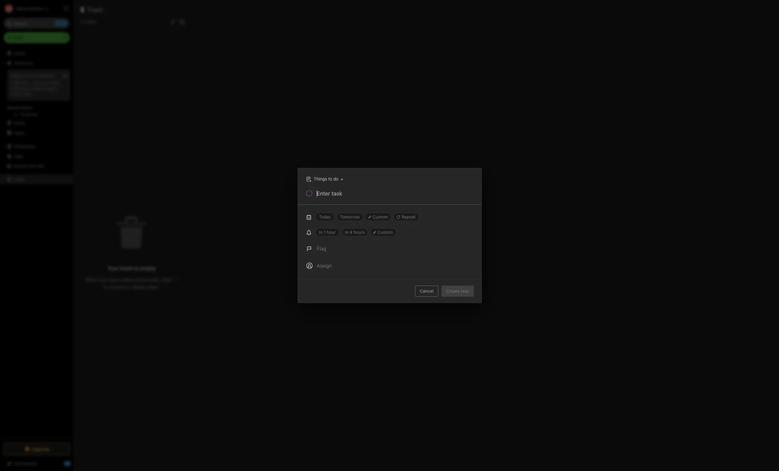 Task type: describe. For each thing, give the bounding box(es) containing it.
hours
[[354, 230, 365, 235]]

to inside field
[[329, 176, 332, 182]]

or inside icon on a note, notebook, stack or tag to add it here.
[[42, 86, 46, 91]]

2 things to do button from the left
[[305, 175, 345, 184]]

trash,
[[148, 277, 160, 283]]

shared
[[13, 163, 27, 168]]

add your first shortcut
[[11, 73, 54, 78]]

home
[[13, 50, 25, 56]]

shortcuts button
[[0, 58, 73, 68]]

icon on a note, notebook, stack or tag to add it here.
[[11, 80, 61, 96]]

cancel
[[420, 288, 434, 294]]

in
[[134, 277, 138, 283]]

custom for tomorrow
[[373, 214, 388, 219]]

cancel button
[[415, 286, 439, 297]]

0 notes
[[81, 19, 96, 24]]

a
[[48, 80, 50, 85]]

1 vertical spatial trash
[[13, 177, 24, 182]]

today
[[319, 214, 331, 219]]

today button
[[316, 213, 334, 221]]

new
[[13, 35, 22, 40]]

click the ...
[[11, 80, 32, 85]]

1
[[324, 230, 326, 235]]

click
[[11, 80, 20, 85]]

custom button for in 4 hours
[[371, 228, 397, 236]]

create
[[447, 288, 460, 294]]

in 4 hours
[[345, 230, 365, 235]]

0 horizontal spatial notes
[[85, 19, 96, 24]]

in 4 hours button
[[342, 228, 368, 236]]

when you have notes in the trash, click '...' to restore or delete them.
[[85, 277, 179, 290]]

on
[[42, 80, 47, 85]]

here.
[[23, 91, 32, 96]]

task
[[461, 288, 469, 294]]

settings image
[[63, 5, 70, 12]]

...
[[28, 80, 32, 85]]

you
[[99, 277, 107, 283]]

tags
[[14, 153, 23, 159]]

Search text field
[[8, 18, 66, 29]]

notes inside when you have notes in the trash, click '...' to restore or delete them.
[[120, 277, 133, 283]]

custom for in 4 hours
[[378, 230, 393, 235]]

shared with me
[[13, 163, 44, 168]]

it
[[19, 91, 22, 96]]

note,
[[51, 80, 61, 85]]

restore
[[109, 284, 125, 290]]

have
[[109, 277, 119, 283]]

first
[[29, 73, 37, 78]]

4
[[350, 230, 353, 235]]

shortcuts
[[14, 60, 33, 65]]

shortcut
[[38, 73, 54, 78]]

notebooks
[[14, 144, 35, 149]]

1 things to do button from the left
[[303, 175, 345, 184]]

Go to note or move task field
[[303, 175, 345, 184]]

delete
[[132, 284, 146, 290]]

tomorrow button
[[337, 213, 363, 221]]

tree containing home
[[0, 48, 74, 437]]

in for in 4 hours
[[345, 230, 349, 235]]

shared with me link
[[0, 161, 73, 171]]

your trash is empty
[[107, 265, 156, 272]]

repeat
[[402, 214, 416, 219]]

tags button
[[0, 151, 73, 161]]

flag
[[317, 246, 326, 251]]

1 horizontal spatial trash
[[87, 6, 103, 13]]

assign
[[317, 263, 332, 268]]



Task type: locate. For each thing, give the bounding box(es) containing it.
tag
[[47, 86, 53, 91]]

hour
[[327, 230, 336, 235]]

1 vertical spatial notes
[[13, 120, 25, 125]]

repeat button
[[394, 213, 419, 221]]

0 vertical spatial to
[[54, 86, 58, 91]]

icon
[[34, 80, 41, 85]]

notes left in
[[120, 277, 133, 283]]

0 horizontal spatial trash
[[13, 177, 24, 182]]

me
[[38, 163, 44, 168]]

or inside when you have notes in the trash, click '...' to restore or delete them.
[[126, 284, 131, 290]]

in left 4 at left top
[[345, 230, 349, 235]]

with
[[29, 163, 37, 168]]

trash link
[[0, 174, 73, 184]]

0 vertical spatial the
[[21, 80, 27, 85]]

things
[[314, 176, 327, 182]]

1 horizontal spatial or
[[126, 284, 131, 290]]

the right in
[[139, 277, 146, 283]]

in left 1
[[319, 230, 323, 235]]

to down note,
[[54, 86, 58, 91]]

or left delete
[[126, 284, 131, 290]]

note window - empty element
[[190, 0, 780, 471]]

2 vertical spatial to
[[104, 284, 108, 290]]

the inside when you have notes in the trash, click '...' to restore or delete them.
[[139, 277, 146, 283]]

notes right 0
[[85, 19, 96, 24]]

0 vertical spatial notes
[[21, 105, 32, 110]]

things to do button
[[303, 175, 345, 184], [305, 175, 345, 184]]

0 horizontal spatial in
[[319, 230, 323, 235]]

create task
[[447, 288, 469, 294]]

tomorrow
[[340, 214, 360, 219]]

custom left the repeat "button"
[[373, 214, 388, 219]]

create task button
[[442, 286, 474, 297]]

recent notes
[[7, 105, 32, 110]]

upgrade button
[[4, 443, 70, 455]]

home link
[[0, 48, 74, 58]]

notes up tasks
[[13, 120, 25, 125]]

notes right 'recent'
[[21, 105, 32, 110]]

or down on
[[42, 86, 46, 91]]

custom button right hours
[[371, 228, 397, 236]]

0 vertical spatial custom
[[373, 214, 388, 219]]

custom
[[373, 214, 388, 219], [378, 230, 393, 235]]

click
[[162, 277, 172, 283]]

custom button down enter task text box
[[366, 213, 392, 221]]

in inside button
[[345, 230, 349, 235]]

Enter task text field
[[316, 190, 475, 200]]

in 1 hour
[[319, 230, 336, 235]]

in
[[319, 230, 323, 235], [345, 230, 349, 235]]

to down 'you'
[[104, 284, 108, 290]]

your
[[107, 265, 119, 272]]

trash up 0 notes
[[87, 6, 103, 13]]

tasks
[[13, 130, 25, 135]]

1 vertical spatial custom
[[378, 230, 393, 235]]

them.
[[147, 284, 160, 290]]

0 vertical spatial trash
[[87, 6, 103, 13]]

the left ... in the top of the page
[[21, 80, 27, 85]]

1 vertical spatial notes
[[120, 277, 133, 283]]

custom button for tomorrow
[[366, 213, 392, 221]]

0 vertical spatial or
[[42, 86, 46, 91]]

1 horizontal spatial in
[[345, 230, 349, 235]]

0 horizontal spatial or
[[42, 86, 46, 91]]

trash
[[120, 265, 133, 272]]

in inside button
[[319, 230, 323, 235]]

1 horizontal spatial notes
[[120, 277, 133, 283]]

0 vertical spatial custom button
[[366, 213, 392, 221]]

your
[[20, 73, 28, 78]]

tree
[[0, 48, 74, 437]]

is
[[135, 265, 139, 272]]

the
[[21, 80, 27, 85], [139, 277, 146, 283]]

trash down shared in the left top of the page
[[13, 177, 24, 182]]

things to do
[[314, 176, 339, 182]]

1 horizontal spatial the
[[139, 277, 146, 283]]

when
[[85, 277, 98, 283]]

1 vertical spatial custom button
[[371, 228, 397, 236]]

new button
[[4, 32, 70, 43]]

1 in from the left
[[319, 230, 323, 235]]

1 vertical spatial or
[[126, 284, 131, 290]]

custom right hours
[[378, 230, 393, 235]]

notes
[[21, 105, 32, 110], [13, 120, 25, 125]]

notes
[[85, 19, 96, 24], [120, 277, 133, 283]]

notebooks link
[[0, 141, 73, 151]]

1 vertical spatial the
[[139, 277, 146, 283]]

assign button
[[303, 258, 336, 273]]

add
[[11, 91, 18, 96]]

0
[[81, 19, 84, 24]]

stack
[[31, 86, 41, 91]]

in 1 hour button
[[316, 228, 339, 236]]

0 horizontal spatial the
[[21, 80, 27, 85]]

to inside icon on a note, notebook, stack or tag to add it here.
[[54, 86, 58, 91]]

1 vertical spatial to
[[329, 176, 332, 182]]

2 horizontal spatial to
[[329, 176, 332, 182]]

tasks button
[[0, 128, 73, 138]]

recent
[[7, 105, 20, 110]]

group containing add your first shortcut
[[0, 68, 73, 120]]

2 in from the left
[[345, 230, 349, 235]]

None search field
[[8, 18, 66, 29]]

upgrade
[[32, 446, 50, 452]]

trash
[[87, 6, 103, 13], [13, 177, 24, 182]]

notebook,
[[11, 86, 30, 91]]

expand notebooks image
[[2, 144, 6, 149]]

notes link
[[0, 118, 73, 128]]

0 vertical spatial notes
[[85, 19, 96, 24]]

'...'
[[173, 277, 179, 283]]

to
[[54, 86, 58, 91], [329, 176, 332, 182], [104, 284, 108, 290]]

or
[[42, 86, 46, 91], [126, 284, 131, 290]]

1 horizontal spatial to
[[104, 284, 108, 290]]

flag button
[[303, 241, 330, 256]]

do
[[334, 176, 339, 182]]

in for in 1 hour
[[319, 230, 323, 235]]

to left do
[[329, 176, 332, 182]]

empty
[[140, 265, 156, 272]]

group
[[0, 68, 73, 120]]

to inside when you have notes in the trash, click '...' to restore or delete them.
[[104, 284, 108, 290]]

custom button
[[366, 213, 392, 221], [371, 228, 397, 236]]

add
[[11, 73, 19, 78]]

0 horizontal spatial to
[[54, 86, 58, 91]]



Task type: vqa. For each thing, say whether or not it's contained in the screenshot.
tab
no



